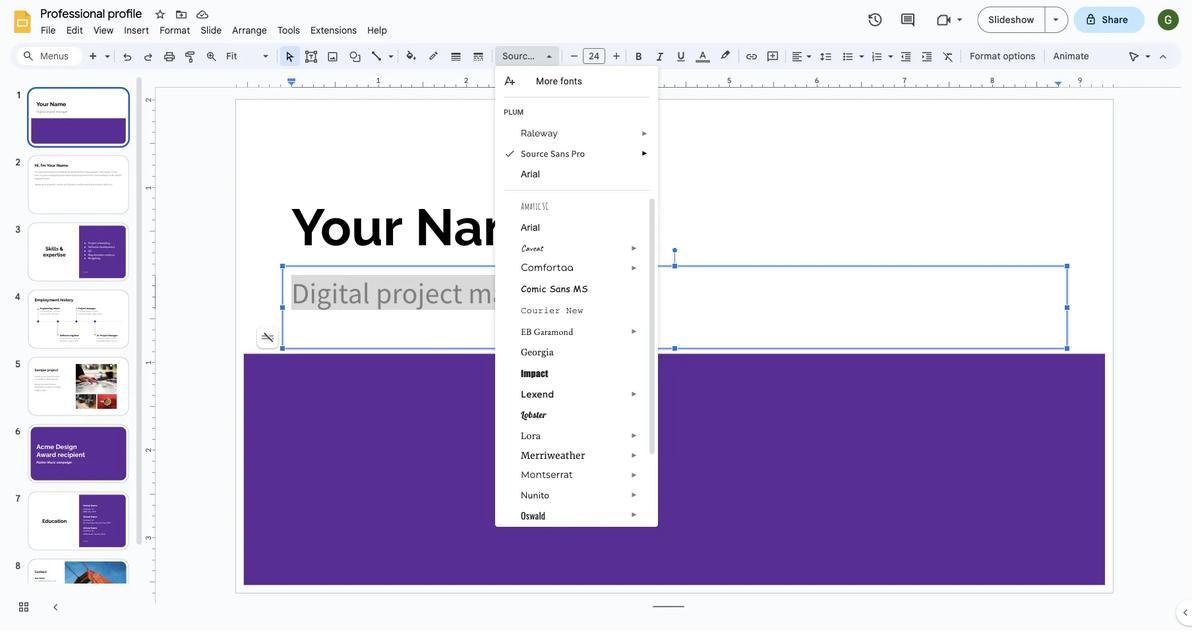Task type: vqa. For each thing, say whether or not it's contained in the screenshot.
umbered
no



Task type: describe. For each thing, give the bounding box(es) containing it.
Zoom text field
[[224, 47, 261, 65]]

navigation inside oswald application
[[0, 75, 145, 631]]

pro inside oswald menu
[[572, 148, 585, 160]]

montserrat
[[521, 469, 573, 481]]

fonts
[[561, 76, 583, 86]]

eb
[[521, 326, 532, 337]]

help menu item
[[362, 22, 393, 38]]

nunito
[[521, 489, 550, 502]]

Menus field
[[16, 47, 82, 65]]

extensions menu item
[[306, 22, 362, 38]]

more
[[536, 76, 558, 86]]

► for lora
[[632, 432, 638, 439]]

border weight option
[[449, 47, 464, 65]]

plum menu item
[[504, 107, 626, 120]]

text color image
[[696, 47, 711, 63]]

eb garamond
[[521, 326, 574, 337]]

right margin image
[[1056, 77, 1114, 87]]

sc
[[543, 201, 549, 212]]

border color: transparent image
[[427, 47, 442, 64]]

Star checkbox
[[151, 5, 170, 24]]

format options button
[[965, 46, 1042, 66]]

format options
[[971, 50, 1036, 62]]

format for format
[[160, 24, 190, 36]]

courier new
[[521, 306, 584, 316]]

comfortaa
[[521, 263, 574, 273]]

lexend
[[521, 389, 554, 400]]

insert menu item
[[119, 22, 155, 38]]

source inside oswald menu
[[521, 148, 549, 160]]

new slide with layout image
[[102, 48, 110, 52]]

share
[[1103, 14, 1129, 25]]

arrange
[[232, 24, 267, 36]]

format menu item
[[155, 22, 196, 38]]

Zoom field
[[222, 47, 274, 66]]

mode and view toolbar
[[1124, 43, 1174, 69]]

caveat
[[521, 242, 543, 254]]

fill color: transparent image
[[404, 47, 419, 64]]

menu bar banner
[[0, 0, 1193, 631]]

comic sans ms
[[521, 282, 588, 295]]

oswald menu
[[496, 66, 658, 576]]

checkbox item inside oswald menu
[[496, 525, 647, 547]]

2 vertical spatial sans
[[550, 282, 571, 295]]

edit menu item
[[61, 22, 88, 38]]

extensions
[[311, 24, 357, 36]]

live pointer settings image
[[1143, 48, 1151, 52]]

Rename text field
[[36, 5, 150, 21]]

source sans pro inside oswald menu
[[521, 148, 585, 160]]

highlight color image
[[719, 47, 733, 63]]

lora
[[521, 430, 541, 442]]

format for format options
[[971, 50, 1001, 62]]

merriweather
[[521, 450, 586, 462]]



Task type: locate. For each thing, give the bounding box(es) containing it.
option
[[257, 327, 278, 348]]

amatic sc
[[521, 201, 549, 212]]

format inside menu item
[[160, 24, 190, 36]]

sans down raleway
[[551, 148, 570, 160]]

source sans pro
[[503, 50, 574, 62], [521, 148, 585, 160]]

insert image image
[[326, 47, 341, 65]]

pro down plum menu item
[[572, 148, 585, 160]]

format left options
[[971, 50, 1001, 62]]

main toolbar
[[82, 0, 1097, 512]]

1 horizontal spatial format
[[971, 50, 1001, 62]]

► for nunito
[[632, 491, 638, 499]]

► for comfortaa
[[632, 264, 638, 272]]

arial
[[521, 169, 540, 179], [521, 223, 540, 233]]

0 horizontal spatial format
[[160, 24, 190, 36]]

0 vertical spatial pro
[[559, 50, 574, 62]]

0 vertical spatial source
[[503, 50, 533, 62]]

menu bar containing file
[[36, 17, 393, 39]]

garamond
[[534, 326, 574, 337]]

menu bar inside menu bar banner
[[36, 17, 393, 39]]

format
[[160, 24, 190, 36], [971, 50, 1001, 62]]

shape image
[[348, 47, 363, 65]]

slide
[[201, 24, 222, 36]]

Font size field
[[583, 48, 611, 67]]

font list. source sans pro selected. option
[[503, 47, 574, 65]]

tools
[[278, 24, 300, 36]]

sans up more in the left of the page
[[535, 50, 556, 62]]

plum
[[504, 108, 524, 116]]

source right border dash option
[[503, 50, 533, 62]]

file menu item
[[36, 22, 61, 38]]

animate button
[[1048, 46, 1096, 66]]

0 vertical spatial arial
[[521, 169, 540, 179]]

pro inside option
[[559, 50, 574, 62]]

pro up fonts
[[559, 50, 574, 62]]

impact
[[521, 368, 549, 379]]

view menu item
[[88, 22, 119, 38]]

new
[[567, 306, 584, 316]]

►
[[642, 130, 649, 138], [642, 150, 649, 157], [632, 244, 638, 252], [632, 264, 638, 272], [632, 328, 638, 335], [632, 391, 638, 398], [632, 432, 638, 439], [632, 452, 638, 459], [632, 471, 638, 479], [632, 491, 638, 499], [632, 511, 638, 519]]

source inside option
[[503, 50, 533, 62]]

0 vertical spatial source sans pro
[[503, 50, 574, 62]]

2 arial from the top
[[521, 223, 540, 233]]

slideshow
[[989, 14, 1035, 25]]

sans left ms
[[550, 282, 571, 295]]

format down star option
[[160, 24, 190, 36]]

share button
[[1075, 7, 1145, 33]]

raleway
[[521, 128, 558, 139]]

1 vertical spatial format
[[971, 50, 1001, 62]]

slideshow button
[[978, 7, 1046, 33]]

1 vertical spatial arial
[[521, 223, 540, 233]]

help
[[368, 24, 387, 36]]

oswald
[[521, 509, 546, 523]]

slide menu item
[[196, 22, 227, 38]]

► for caveat
[[632, 244, 638, 252]]

source sans pro inside main toolbar
[[503, 50, 574, 62]]

Font size text field
[[584, 48, 605, 64]]

presentation options image
[[1054, 18, 1059, 21]]

pro
[[559, 50, 574, 62], [572, 148, 585, 160]]

oswald application
[[0, 0, 1193, 631]]

1 vertical spatial pro
[[572, 148, 585, 160]]

source sans pro down raleway
[[521, 148, 585, 160]]

left margin image
[[237, 77, 296, 87]]

edit
[[66, 24, 83, 36]]

lobster
[[521, 409, 547, 421]]

► for merriweather
[[632, 452, 638, 459]]

► for montserrat
[[632, 471, 638, 479]]

arial up "caveat"
[[521, 223, 540, 233]]

► for eb garamond
[[632, 328, 638, 335]]

source
[[503, 50, 533, 62], [521, 148, 549, 160]]

georgia
[[521, 347, 554, 357]]

checkbox item
[[496, 525, 647, 547]]

arrange menu item
[[227, 22, 272, 38]]

animate
[[1054, 50, 1090, 62]]

format inside "button"
[[971, 50, 1001, 62]]

tools menu item
[[272, 22, 306, 38]]

view
[[94, 24, 114, 36]]

line & paragraph spacing image
[[819, 47, 834, 65]]

sans
[[535, 50, 556, 62], [551, 148, 570, 160], [550, 282, 571, 295]]

sans inside option
[[535, 50, 556, 62]]

0 vertical spatial sans
[[535, 50, 556, 62]]

► for lexend
[[632, 391, 638, 398]]

do not autofit image
[[259, 329, 277, 347]]

1 vertical spatial source
[[521, 148, 549, 160]]

navigation
[[0, 75, 145, 631]]

courier
[[521, 306, 561, 316]]

1 vertical spatial sans
[[551, 148, 570, 160]]

1 vertical spatial source sans pro
[[521, 148, 585, 160]]

comic
[[521, 282, 547, 295]]

0 vertical spatial format
[[160, 24, 190, 36]]

file
[[41, 24, 56, 36]]

options
[[1004, 50, 1036, 62]]

arial up amatic
[[521, 169, 540, 179]]

menu bar
[[36, 17, 393, 39]]

► for raleway
[[642, 130, 649, 138]]

source sans pro up more in the left of the page
[[503, 50, 574, 62]]

source down raleway
[[521, 148, 549, 160]]

1 arial from the top
[[521, 169, 540, 179]]

border dash option
[[471, 47, 487, 65]]

ms
[[574, 282, 588, 295]]

insert
[[124, 24, 149, 36]]

more fonts
[[536, 76, 583, 86]]

amatic
[[521, 201, 541, 212]]



